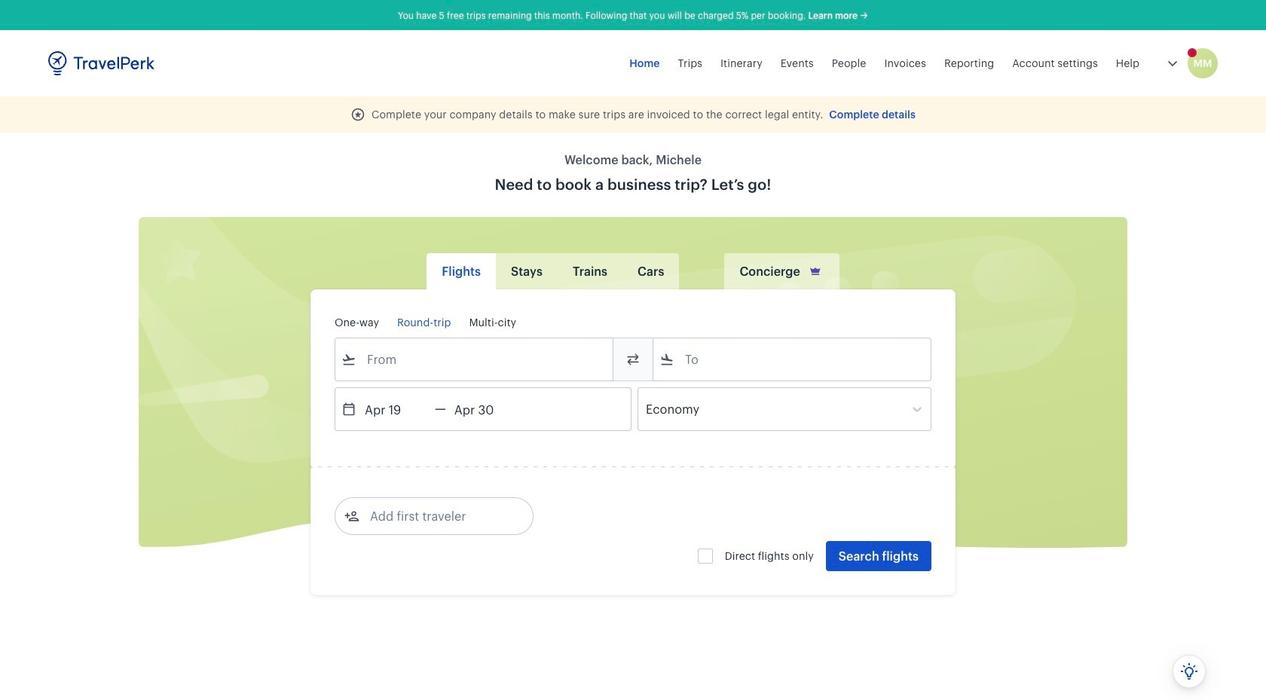 Task type: locate. For each thing, give the bounding box(es) containing it.
Depart text field
[[357, 388, 435, 430]]

From search field
[[357, 347, 593, 372]]

Add first traveler search field
[[360, 504, 516, 528]]



Task type: describe. For each thing, give the bounding box(es) containing it.
Return text field
[[446, 388, 524, 430]]

To search field
[[675, 347, 911, 372]]



